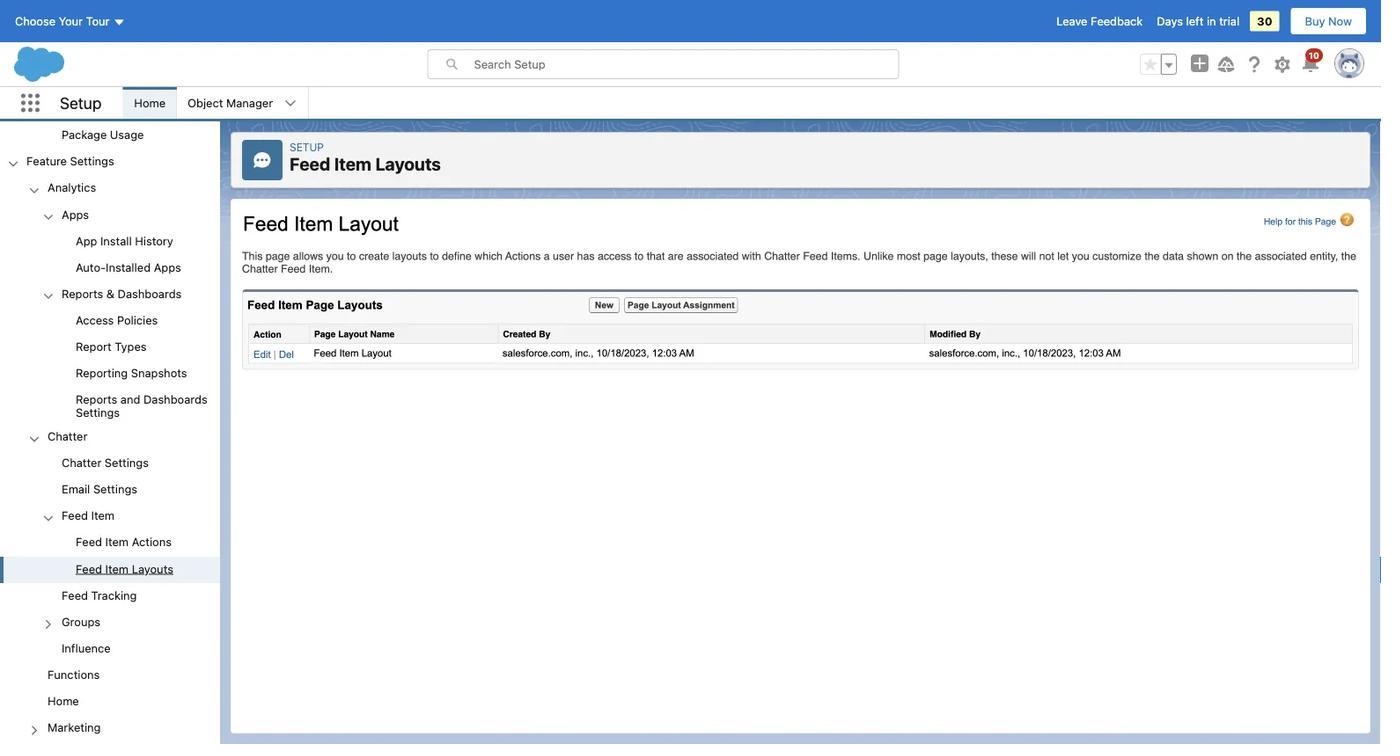 Task type: vqa. For each thing, say whether or not it's contained in the screenshot.
package usage group
yes



Task type: describe. For each thing, give the bounding box(es) containing it.
layouts inside setup feed item layouts
[[375, 154, 441, 174]]

item for feed item actions
[[105, 536, 129, 549]]

usage
[[110, 128, 144, 141]]

access
[[76, 314, 114, 327]]

chatter settings link
[[62, 456, 149, 472]]

left
[[1186, 15, 1204, 28]]

feature settings tree item
[[0, 149, 220, 745]]

chatter tree item
[[0, 425, 220, 663]]

feedback
[[1091, 15, 1143, 28]]

group for feed item
[[0, 531, 220, 584]]

leave
[[1057, 15, 1088, 28]]

10
[[1309, 50, 1320, 60]]

analytics tree item
[[0, 176, 220, 425]]

influence link
[[62, 642, 111, 658]]

leave feedback link
[[1057, 15, 1143, 28]]

feed for feed item actions
[[76, 536, 102, 549]]

choose your tour button
[[14, 7, 126, 35]]

apps tree item
[[0, 202, 220, 282]]

settings for email settings
[[93, 483, 137, 496]]

group for apps
[[0, 229, 220, 282]]

and
[[120, 393, 140, 406]]

analytics
[[48, 181, 96, 194]]

feed inside setup feed item layouts
[[290, 154, 330, 174]]

snapshots
[[131, 366, 187, 380]]

days
[[1157, 15, 1183, 28]]

policies
[[117, 314, 158, 327]]

functions link
[[48, 668, 100, 684]]

object manager
[[188, 96, 273, 110]]

email settings link
[[62, 483, 137, 499]]

auto-installed apps
[[76, 261, 181, 274]]

in
[[1207, 15, 1216, 28]]

feature settings
[[26, 155, 114, 168]]

history
[[135, 234, 173, 247]]

chatter for chatter link at the left bottom
[[48, 430, 87, 443]]

chatter settings
[[62, 456, 149, 470]]

settings for feature settings
[[70, 155, 114, 168]]

quip (salesforce anywhere) image
[[0, 742, 220, 745]]

reports and dashboards settings
[[76, 393, 207, 419]]

feed item
[[62, 509, 115, 523]]

reporting
[[76, 366, 128, 380]]

chatter for chatter settings
[[62, 456, 102, 470]]

setup for setup
[[60, 94, 102, 112]]

access policies
[[76, 314, 158, 327]]

setup for setup feed item layouts
[[290, 141, 324, 153]]

auto-
[[76, 261, 106, 274]]

10 button
[[1300, 48, 1323, 75]]

installed
[[106, 261, 151, 274]]

feed for feed item layouts
[[76, 562, 102, 576]]

package
[[62, 128, 107, 141]]

reporting snapshots
[[76, 366, 187, 380]]

reports & dashboards
[[62, 287, 182, 300]]

object manager link
[[177, 87, 284, 119]]

feed for feed item
[[62, 509, 88, 523]]

access policies link
[[76, 314, 158, 329]]

auto-installed apps link
[[76, 261, 181, 276]]

feed tracking link
[[62, 589, 137, 605]]

email settings
[[62, 483, 137, 496]]

0 horizontal spatial apps
[[62, 208, 89, 221]]

group for chatter
[[0, 451, 220, 663]]

item inside setup feed item layouts
[[334, 154, 371, 174]]

groups link
[[62, 615, 100, 631]]

feed for feed tracking
[[62, 589, 88, 602]]



Task type: locate. For each thing, give the bounding box(es) containing it.
reports and dashboards settings link
[[76, 393, 220, 419]]

choose your tour
[[15, 15, 110, 28]]

setup inside setup feed item layouts
[[290, 141, 324, 153]]

0 vertical spatial dashboards
[[118, 287, 182, 300]]

manager
[[226, 96, 273, 110]]

settings down chatter settings "link"
[[93, 483, 137, 496]]

0 horizontal spatial home
[[48, 695, 79, 708]]

feed
[[290, 154, 330, 174], [62, 509, 88, 523], [76, 536, 102, 549], [76, 562, 102, 576], [62, 589, 88, 602]]

0 vertical spatial setup
[[60, 94, 102, 112]]

setup link
[[290, 141, 324, 153]]

package usage group
[[0, 70, 220, 149]]

0 horizontal spatial layouts
[[132, 562, 173, 576]]

feed down feed item link
[[76, 536, 102, 549]]

group containing analytics
[[0, 176, 220, 745]]

reporting snapshots link
[[76, 366, 187, 382]]

feed down setup link in the left of the page
[[290, 154, 330, 174]]

reports for reports and dashboards settings
[[76, 393, 117, 406]]

0 vertical spatial home
[[134, 96, 166, 110]]

0 horizontal spatial home link
[[48, 695, 79, 711]]

analytics link
[[48, 181, 96, 197]]

functions
[[48, 668, 100, 681]]

email
[[62, 483, 90, 496]]

report types link
[[76, 340, 147, 356]]

item for feed item
[[91, 509, 115, 523]]

chatter link
[[48, 430, 87, 446]]

choose
[[15, 15, 56, 28]]

dashboards inside reports and dashboards settings
[[143, 393, 207, 406]]

object
[[188, 96, 223, 110]]

group for feature settings
[[0, 176, 220, 745]]

apps down analytics link
[[62, 208, 89, 221]]

0 vertical spatial home link
[[124, 87, 176, 119]]

dashboards down snapshots
[[143, 393, 207, 406]]

1 vertical spatial home link
[[48, 695, 79, 711]]

home link inside feature settings tree item
[[48, 695, 79, 711]]

app install history link
[[76, 234, 173, 250]]

setup feed item layouts
[[290, 141, 441, 174]]

home down functions link
[[48, 695, 79, 708]]

feed item layouts tree item
[[0, 557, 220, 584]]

feed item layouts link
[[76, 562, 173, 578]]

package usage
[[62, 128, 144, 141]]

trial
[[1219, 15, 1240, 28]]

1 vertical spatial chatter
[[62, 456, 102, 470]]

reports & dashboards tree item
[[0, 282, 220, 425]]

types
[[115, 340, 147, 353]]

item for feed item layouts
[[105, 562, 129, 576]]

feed item actions link
[[76, 536, 172, 552]]

group containing chatter settings
[[0, 451, 220, 663]]

item
[[334, 154, 371, 174], [91, 509, 115, 523], [105, 536, 129, 549], [105, 562, 129, 576]]

reports
[[62, 287, 103, 300], [76, 393, 117, 406]]

feed item layouts
[[76, 562, 173, 576]]

leave feedback
[[1057, 15, 1143, 28]]

settings
[[70, 155, 114, 168], [76, 406, 120, 419], [105, 456, 149, 470], [93, 483, 137, 496]]

package manager image
[[0, 96, 220, 123]]

apps
[[62, 208, 89, 221], [154, 261, 181, 274]]

feed up feed tracking
[[76, 562, 102, 576]]

group containing access policies
[[0, 308, 220, 425]]

setup
[[60, 94, 102, 112], [290, 141, 324, 153]]

app install history
[[76, 234, 173, 247]]

app
[[76, 234, 97, 247]]

group
[[1140, 54, 1177, 75], [0, 176, 220, 745], [0, 202, 220, 425], [0, 229, 220, 282], [0, 308, 220, 425], [0, 451, 220, 663], [0, 531, 220, 584]]

layouts
[[375, 154, 441, 174], [132, 562, 173, 576]]

0 vertical spatial chatter
[[48, 430, 87, 443]]

1 vertical spatial dashboards
[[143, 393, 207, 406]]

1 vertical spatial setup
[[290, 141, 324, 153]]

group containing app install history
[[0, 229, 220, 282]]

1 vertical spatial layouts
[[132, 562, 173, 576]]

marketing link
[[48, 721, 101, 737]]

report
[[76, 340, 112, 353]]

chatter inside "link"
[[62, 456, 102, 470]]

layouts inside tree item
[[132, 562, 173, 576]]

feature settings link
[[26, 155, 114, 171]]

feed item actions
[[76, 536, 172, 549]]

0 vertical spatial apps
[[62, 208, 89, 221]]

home up usage
[[134, 96, 166, 110]]

influence
[[62, 642, 111, 655]]

30
[[1257, 15, 1273, 28]]

chatter
[[48, 430, 87, 443], [62, 456, 102, 470]]

buy
[[1305, 15, 1325, 28]]

feed item tree item
[[0, 504, 220, 584]]

groups
[[62, 615, 100, 628]]

1 horizontal spatial layouts
[[375, 154, 441, 174]]

home link
[[124, 87, 176, 119], [48, 695, 79, 711]]

feed item link
[[62, 509, 115, 525]]

reports & dashboards link
[[62, 287, 182, 303]]

reports down reporting
[[76, 393, 117, 406]]

home inside group
[[48, 695, 79, 708]]

1 vertical spatial home
[[48, 695, 79, 708]]

apps inside auto-installed apps link
[[154, 261, 181, 274]]

group containing feed item actions
[[0, 531, 220, 584]]

reports for reports & dashboards
[[62, 287, 103, 300]]

dashboards up the policies
[[118, 287, 182, 300]]

item inside tree item
[[105, 562, 129, 576]]

now
[[1329, 15, 1352, 28]]

1 horizontal spatial home link
[[124, 87, 176, 119]]

apps link
[[62, 208, 89, 224]]

home inside 'link'
[[134, 96, 166, 110]]

group for analytics
[[0, 202, 220, 425]]

dashboards for reports & dashboards
[[118, 287, 182, 300]]

1 horizontal spatial apps
[[154, 261, 181, 274]]

your
[[59, 15, 83, 28]]

dashboards
[[118, 287, 182, 300], [143, 393, 207, 406]]

settings left and
[[76, 406, 120, 419]]

install
[[100, 234, 132, 247]]

settings for chatter settings
[[105, 456, 149, 470]]

feed inside tree item
[[76, 562, 102, 576]]

marketing
[[48, 721, 101, 734]]

feed up groups
[[62, 589, 88, 602]]

tracking
[[91, 589, 137, 602]]

feature
[[26, 155, 67, 168]]

tour
[[86, 15, 110, 28]]

chatter up 'chatter settings'
[[48, 430, 87, 443]]

apps down history
[[154, 261, 181, 274]]

chatter up email on the bottom left of page
[[62, 456, 102, 470]]

actions
[[132, 536, 172, 549]]

package usage link
[[62, 128, 144, 144]]

days left in trial
[[1157, 15, 1240, 28]]

1 horizontal spatial setup
[[290, 141, 324, 153]]

home
[[134, 96, 166, 110], [48, 695, 79, 708]]

report types
[[76, 340, 147, 353]]

1 horizontal spatial home
[[134, 96, 166, 110]]

0 vertical spatial reports
[[62, 287, 103, 300]]

buy now button
[[1290, 7, 1367, 35]]

settings up email settings
[[105, 456, 149, 470]]

reports down 'auto-' at the left top
[[62, 287, 103, 300]]

1 vertical spatial reports
[[76, 393, 117, 406]]

feed tracking
[[62, 589, 137, 602]]

group containing apps
[[0, 202, 220, 425]]

0 horizontal spatial setup
[[60, 94, 102, 112]]

&
[[106, 287, 114, 300]]

settings inside "link"
[[105, 456, 149, 470]]

home link up 'marketing'
[[48, 695, 79, 711]]

group for reports & dashboards
[[0, 308, 220, 425]]

Search Setup text field
[[474, 50, 898, 78]]

reports inside reports and dashboards settings
[[76, 393, 117, 406]]

feed down email on the bottom left of page
[[62, 509, 88, 523]]

home link up usage
[[124, 87, 176, 119]]

dashboards for reports and dashboards settings
[[143, 393, 207, 406]]

settings inside reports and dashboards settings
[[76, 406, 120, 419]]

buy now
[[1305, 15, 1352, 28]]

0 vertical spatial layouts
[[375, 154, 441, 174]]

settings down package usage link
[[70, 155, 114, 168]]

1 vertical spatial apps
[[154, 261, 181, 274]]



